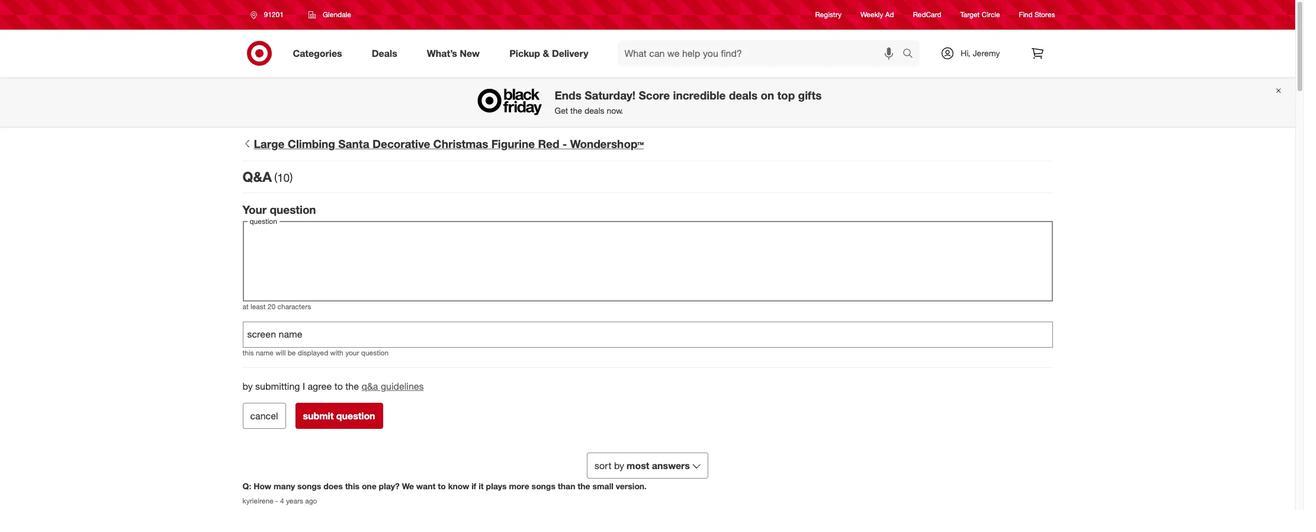Task type: describe. For each thing, give the bounding box(es) containing it.
sort
[[595, 460, 612, 471]]

10
[[277, 170, 290, 184]]

least
[[251, 302, 266, 311]]

new
[[460, 47, 480, 59]]

large climbing santa decorative christmas figurine red - wondershop™ link
[[243, 137, 1053, 151]]

name
[[256, 348, 274, 357]]

than
[[558, 481, 576, 491]]

now.
[[607, 106, 624, 116]]

how
[[254, 481, 271, 491]]

small
[[593, 481, 614, 491]]

deals
[[372, 47, 397, 59]]

large
[[254, 137, 285, 150]]

submitting
[[255, 380, 300, 392]]

i
[[303, 380, 305, 392]]

play?
[[379, 481, 400, 491]]

one
[[362, 481, 377, 491]]

know
[[448, 481, 469, 491]]

displayed
[[298, 348, 328, 357]]

incredible
[[673, 89, 726, 102]]

your question
[[243, 202, 316, 216]]

What can we help you find? suggestions appear below search field
[[618, 40, 906, 66]]

characters
[[278, 302, 311, 311]]

what's new link
[[417, 40, 495, 66]]

your
[[346, 348, 359, 357]]

the inside ends saturday! score incredible deals on top gifts get the deals now.
[[571, 106, 582, 116]]

4
[[280, 497, 284, 505]]

q&a
[[243, 168, 272, 185]]

decorative
[[373, 137, 430, 150]]

will
[[276, 348, 286, 357]]

delivery
[[552, 47, 589, 59]]

find stores
[[1019, 10, 1056, 19]]

top
[[778, 89, 795, 102]]

91201 button
[[243, 4, 296, 25]]

pickup & delivery
[[510, 47, 589, 59]]

&
[[543, 47, 550, 59]]

red
[[538, 137, 560, 150]]

q&a ( 10 )
[[243, 168, 293, 185]]

search
[[898, 48, 926, 60]]

- inside q: how many songs does this one play?  we want to know if it plays more songs than the small version. kyrieirene - 4 years ago
[[276, 497, 278, 505]]

glendale
[[323, 10, 351, 19]]

jeremy
[[973, 48, 1000, 58]]

ago
[[305, 497, 317, 505]]

more
[[509, 481, 530, 491]]

with
[[330, 348, 344, 357]]

the inside q: how many songs does this one play?  we want to know if it plays more songs than the small version. kyrieirene - 4 years ago
[[578, 481, 591, 491]]

target circle link
[[961, 10, 1001, 20]]

91201
[[264, 10, 284, 19]]

q&a
[[362, 380, 378, 392]]

ends
[[555, 89, 582, 102]]

santa
[[338, 137, 370, 150]]

categories
[[293, 47, 342, 59]]

(
[[274, 170, 277, 184]]

on
[[761, 89, 775, 102]]

find
[[1019, 10, 1033, 19]]

1 vertical spatial deals
[[585, 106, 605, 116]]

guidelines
[[381, 380, 424, 392]]

find stores link
[[1019, 10, 1056, 20]]

this inside q: how many songs does this one play?  we want to know if it plays more songs than the small version. kyrieirene - 4 years ago
[[345, 481, 360, 491]]

score
[[639, 89, 670, 102]]

we
[[402, 481, 414, 491]]

cancel button
[[243, 403, 286, 429]]

q:
[[243, 481, 251, 491]]

glendale button
[[301, 4, 359, 25]]

agree
[[308, 380, 332, 392]]

pickup
[[510, 47, 540, 59]]

saturday!
[[585, 89, 636, 102]]

categories link
[[283, 40, 357, 66]]



Task type: locate. For each thing, give the bounding box(es) containing it.
by submitting i agree to the q&a guidelines
[[243, 380, 424, 392]]

0 vertical spatial to
[[335, 380, 343, 392]]

0 vertical spatial this
[[243, 348, 254, 357]]

deals
[[729, 89, 758, 102], [585, 106, 605, 116]]

submit question
[[303, 410, 375, 422]]

what's new
[[427, 47, 480, 59]]

plays
[[486, 481, 507, 491]]

climbing
[[288, 137, 335, 150]]

1 vertical spatial to
[[438, 481, 446, 491]]

the left q&a
[[346, 380, 359, 392]]

what's
[[427, 47, 457, 59]]

many
[[274, 481, 295, 491]]

deals link
[[362, 40, 412, 66]]

0 horizontal spatial to
[[335, 380, 343, 392]]

answers
[[652, 460, 690, 471]]

question for your question
[[270, 202, 316, 216]]

question right "your"
[[361, 348, 389, 357]]

1 vertical spatial by
[[614, 460, 625, 471]]

christmas
[[433, 137, 488, 150]]

kyrieirene
[[243, 497, 274, 505]]

hi, jeremy
[[961, 48, 1000, 58]]

by
[[243, 380, 253, 392], [614, 460, 625, 471]]

0 vertical spatial deals
[[729, 89, 758, 102]]

to
[[335, 380, 343, 392], [438, 481, 446, 491]]

at
[[243, 302, 249, 311]]

pickup & delivery link
[[500, 40, 604, 66]]

0 horizontal spatial this
[[243, 348, 254, 357]]

hi,
[[961, 48, 971, 58]]

cancel
[[250, 410, 278, 422]]

gifts
[[798, 89, 822, 102]]

circle
[[982, 10, 1001, 19]]

this
[[243, 348, 254, 357], [345, 481, 360, 491]]

this name will be displayed with your question
[[243, 348, 389, 357]]

deals left on
[[729, 89, 758, 102]]

this left name
[[243, 348, 254, 357]]

songs left than
[[532, 481, 556, 491]]

the right get
[[571, 106, 582, 116]]

it
[[479, 481, 484, 491]]

0 vertical spatial by
[[243, 380, 253, 392]]

- right red
[[563, 137, 567, 150]]

0 horizontal spatial deals
[[585, 106, 605, 116]]

this left one
[[345, 481, 360, 491]]

ends saturday! score incredible deals on top gifts get the deals now.
[[555, 89, 822, 116]]

weekly ad
[[861, 10, 895, 19]]

1 vertical spatial the
[[346, 380, 359, 392]]

the right than
[[578, 481, 591, 491]]

q&a guidelines button
[[362, 380, 424, 393]]

redcard
[[913, 10, 942, 19]]

question for submit question
[[336, 410, 375, 422]]

1 horizontal spatial by
[[614, 460, 625, 471]]

large climbing santa decorative christmas figurine red - wondershop™
[[254, 137, 644, 150]]

question down )
[[270, 202, 316, 216]]

deals left the now.
[[585, 106, 605, 116]]

by right sort
[[614, 460, 625, 471]]

wondershop™
[[571, 137, 644, 150]]

at least 20 characters
[[243, 302, 311, 311]]

None text field
[[243, 322, 1053, 348]]

q: how many songs does this one play?  we want to know if it plays more songs than the small version. kyrieirene - 4 years ago
[[243, 481, 647, 505]]

want
[[416, 481, 436, 491]]

1 vertical spatial question
[[361, 348, 389, 357]]

None text field
[[243, 221, 1053, 302]]

search button
[[898, 40, 926, 69]]

to right want
[[438, 481, 446, 491]]

1 horizontal spatial songs
[[532, 481, 556, 491]]

2 songs from the left
[[532, 481, 556, 491]]

0 horizontal spatial by
[[243, 380, 253, 392]]

figurine
[[492, 137, 535, 150]]

0 vertical spatial -
[[563, 137, 567, 150]]

1 horizontal spatial deals
[[729, 89, 758, 102]]

be
[[288, 348, 296, 357]]

by left submitting in the left bottom of the page
[[243, 380, 253, 392]]

version.
[[616, 481, 647, 491]]

0 vertical spatial question
[[270, 202, 316, 216]]

weekly
[[861, 10, 884, 19]]

submit
[[303, 410, 334, 422]]

1 vertical spatial -
[[276, 497, 278, 505]]

2 vertical spatial the
[[578, 481, 591, 491]]

to right agree
[[335, 380, 343, 392]]

stores
[[1035, 10, 1056, 19]]

0 vertical spatial the
[[571, 106, 582, 116]]

songs up ago
[[297, 481, 321, 491]]

1 songs from the left
[[297, 481, 321, 491]]

target
[[961, 10, 980, 19]]

most
[[627, 460, 650, 471]]

question down q&a
[[336, 410, 375, 422]]

0 horizontal spatial -
[[276, 497, 278, 505]]

question inside button
[[336, 410, 375, 422]]

registry
[[816, 10, 842, 19]]

2 vertical spatial question
[[336, 410, 375, 422]]

submit question button
[[295, 403, 383, 429]]

1 vertical spatial this
[[345, 481, 360, 491]]

20
[[268, 302, 276, 311]]

does
[[324, 481, 343, 491]]

to inside q: how many songs does this one play?  we want to know if it plays more songs than the small version. kyrieirene - 4 years ago
[[438, 481, 446, 491]]

redcard link
[[913, 10, 942, 20]]

1 horizontal spatial this
[[345, 481, 360, 491]]

1 horizontal spatial to
[[438, 481, 446, 491]]

if
[[472, 481, 477, 491]]

your
[[243, 202, 267, 216]]

get
[[555, 106, 568, 116]]

0 horizontal spatial songs
[[297, 481, 321, 491]]

)
[[290, 170, 293, 184]]

- left 4
[[276, 497, 278, 505]]

weekly ad link
[[861, 10, 895, 20]]

ad
[[886, 10, 895, 19]]

1 horizontal spatial -
[[563, 137, 567, 150]]

sort by most answers
[[595, 460, 690, 471]]

question
[[270, 202, 316, 216], [361, 348, 389, 357], [336, 410, 375, 422]]

target circle
[[961, 10, 1001, 19]]

years
[[286, 497, 303, 505]]



Task type: vqa. For each thing, say whether or not it's contained in the screenshot.
SIMPLE MODERN SUMMIT 32OZ STAINLESS STEEL WATER BOTTLE WITH STRAW LID image
no



